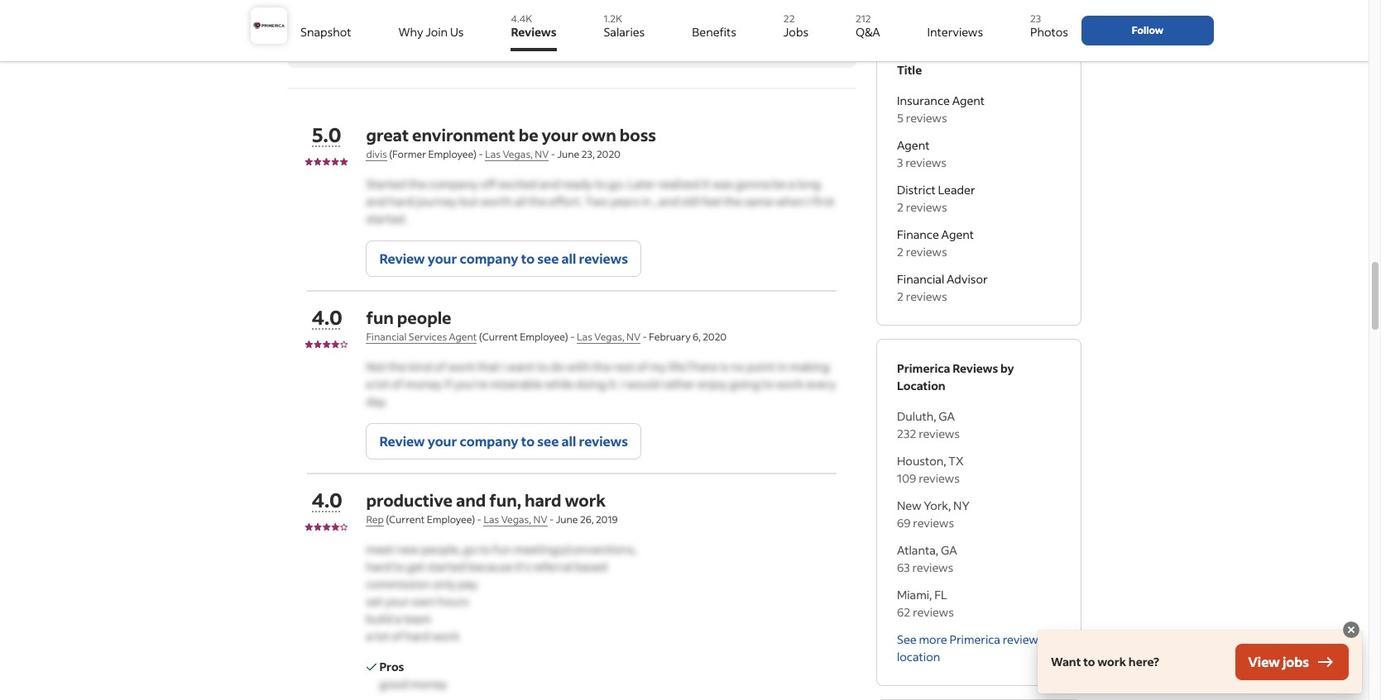 Task type: describe. For each thing, give the bounding box(es) containing it.
first
[[813, 194, 835, 209]]

fun,
[[489, 490, 521, 511]]

see for 5.0
[[537, 250, 559, 267]]

productive and fun, hard work link
[[366, 490, 606, 511]]

ny
[[953, 498, 970, 514]]

atlanta,
[[897, 543, 938, 559]]

want
[[507, 359, 534, 375]]

own inside great environment be your own boss divis (former employee) - las vegas, nv - june 23, 2020
[[582, 124, 616, 146]]

no
[[730, 359, 745, 375]]

reviews for atlanta,
[[912, 560, 953, 576]]

why
[[398, 24, 423, 40]]

pros good money
[[379, 659, 447, 693]]

work inside meet new people, go to fun meetings/conventions, hard to get started because it's referral based commission only pay set your own hours build a team a lot of hard work
[[432, 629, 459, 645]]

divis
[[366, 148, 387, 161]]

employee) inside "fun people financial services agent (current employee) - las vegas, nv - february 6, 2020"
[[520, 331, 568, 343]]

the down was
[[724, 194, 742, 209]]

- left 23, at top
[[551, 148, 555, 161]]

finance
[[897, 227, 939, 242]]

it.
[[609, 376, 619, 392]]

4.0 for productive and fun, hard work
[[312, 487, 342, 513]]

close image
[[1341, 621, 1361, 640]]

feel
[[702, 194, 722, 209]]

the right not
[[388, 359, 406, 375]]

- down 'productive and fun, hard work' link
[[477, 514, 482, 526]]

want
[[1051, 655, 1081, 670]]

interviews
[[927, 24, 983, 40]]

duluth,
[[897, 409, 936, 424]]

people,
[[421, 542, 461, 558]]

doing
[[575, 376, 606, 392]]

22 jobs
[[783, 12, 808, 40]]

snapshot
[[300, 24, 351, 40]]

financial inside financial advisor 2 reviews
[[897, 271, 944, 287]]

primerica reviews by job title
[[897, 45, 1036, 78]]

pay
[[458, 577, 478, 592]]

your down if
[[428, 433, 457, 450]]

of left if
[[391, 376, 403, 392]]

financial advisor 2 reviews
[[897, 271, 988, 304]]

is
[[720, 359, 728, 375]]

do
[[550, 359, 564, 375]]

employee) inside productive and fun, hard work rep (current employee) - las vegas, nv - june 26, 2019
[[427, 514, 475, 526]]

view jobs link
[[1235, 645, 1349, 681]]

environment
[[412, 124, 515, 146]]

still
[[681, 194, 699, 209]]

4.0 button for fun people
[[312, 304, 342, 330]]

meet new people, go to fun meetings/conventions, hard to get started because it's referral based commission only pay set your own hours build a team a lot of hard work
[[366, 542, 637, 645]]

the up doing
[[593, 359, 611, 375]]

jobs
[[1283, 654, 1309, 671]]

not
[[366, 359, 386, 375]]

houston, tx 109 reviews
[[897, 453, 964, 487]]

vegas, inside "fun people financial services agent (current employee) - las vegas, nv - february 6, 2020"
[[594, 331, 624, 343]]

4.4k
[[511, 12, 532, 25]]

by for primerica reviews by location
[[1000, 361, 1014, 376]]

insurance agent 5 reviews
[[897, 93, 985, 126]]

your inside great environment be your own boss divis (former employee) - las vegas, nv - june 23, 2020
[[542, 124, 578, 146]]

productive and fun, hard work rep (current employee) - las vegas, nv - june 26, 2019
[[366, 490, 618, 526]]

reviews for primerica reviews by job title
[[953, 45, 998, 60]]

fl
[[934, 587, 947, 603]]

26,
[[580, 514, 594, 526]]

get
[[407, 559, 425, 575]]

every
[[806, 376, 836, 392]]

long
[[797, 176, 821, 192]]

agent inside finance agent 2 reviews
[[941, 227, 974, 242]]

4.0 button for productive and fun, hard work
[[312, 487, 342, 513]]

a down "build" on the left bottom of page
[[366, 629, 372, 645]]

of up if
[[434, 359, 446, 375]]

nv inside "fun people financial services agent (current employee) - las vegas, nv - february 6, 2020"
[[626, 331, 641, 343]]

based
[[575, 559, 607, 575]]

hard inside started the company off excited and ready to go. later realized it was gonna be a long and hard journey but worth all the effort. two years in , and still feel the same when i first started.
[[389, 194, 414, 209]]

4.4k reviews
[[511, 12, 556, 40]]

two
[[585, 194, 608, 209]]

ga for atlanta, ga
[[941, 543, 957, 559]]

by for primerica reviews by job title
[[1000, 45, 1014, 60]]

2 for district leader 2 reviews
[[897, 199, 904, 215]]

agent 3 reviews
[[897, 137, 947, 170]]

gonna
[[736, 176, 770, 192]]

own inside meet new people, go to fun meetings/conventions, hard to get started because it's referral based commission only pay set your own hours build a team a lot of hard work
[[412, 594, 435, 610]]

jobs
[[783, 24, 808, 40]]

job
[[1016, 45, 1036, 60]]

build
[[366, 611, 393, 627]]

1.2k
[[604, 12, 622, 25]]

go
[[463, 542, 477, 558]]

to right go
[[479, 542, 491, 558]]

while
[[544, 376, 573, 392]]

reviews for financial
[[906, 289, 947, 304]]

fun inside meet new people, go to fun meetings/conventions, hard to get started because it's referral based commission only pay set your own hours build a team a lot of hard work
[[493, 542, 512, 558]]

why join us
[[398, 24, 464, 40]]

started
[[366, 176, 406, 192]]

5.0 button
[[312, 122, 341, 147]]

primerica inside the see more primerica reviews by location
[[949, 632, 1000, 648]]

duluth, ga 232 reviews
[[897, 409, 960, 442]]

see for 4.0
[[537, 433, 559, 450]]

agent inside "agent 3 reviews"
[[897, 137, 930, 153]]

benefits link
[[692, 7, 736, 51]]

212 q&a
[[856, 12, 880, 40]]

us
[[450, 24, 464, 40]]

company for 4.0
[[460, 433, 518, 450]]

follow button
[[1081, 16, 1214, 46]]

meet
[[366, 542, 394, 558]]

109
[[897, 471, 916, 487]]

(current inside "fun people financial services agent (current employee) - las vegas, nv - february 6, 2020"
[[479, 331, 518, 343]]

2 stars out of 5 image
[[539, 22, 559, 41]]

2020 inside "fun people financial services agent (current employee) - las vegas, nv - february 6, 2020"
[[703, 331, 726, 343]]

title
[[897, 62, 922, 78]]

62
[[897, 605, 910, 621]]

reviews for duluth,
[[919, 426, 960, 442]]

reviews inside "agent 3 reviews"
[[905, 155, 947, 170]]

all for 4.0
[[561, 433, 576, 450]]

financial services agent link
[[366, 331, 477, 344]]

to right want
[[1083, 655, 1095, 670]]

i
[[502, 359, 505, 375]]

would
[[626, 376, 659, 392]]

set
[[366, 594, 382, 610]]

years
[[610, 194, 639, 209]]

6,
[[693, 331, 701, 343]]

las vegas, nv link for own
[[485, 148, 549, 161]]

new
[[897, 498, 921, 514]]

22
[[783, 12, 795, 25]]

great environment be your own boss link
[[366, 124, 656, 146]]

only
[[433, 577, 456, 592]]

benefits
[[692, 24, 736, 40]]

hard down team
[[405, 629, 430, 645]]

5
[[897, 110, 904, 126]]

be inside started the company off excited and ready to go. later realized it was gonna be a long and hard journey but worth all the effort. two years in , and still feel the same when i first started.
[[772, 176, 786, 192]]

life.there
[[669, 359, 718, 375]]

follow
[[1132, 24, 1163, 36]]

all for 5.0
[[561, 250, 576, 267]]

interviews link
[[927, 7, 983, 51]]

review your company to see all reviews button for 5.0
[[366, 241, 641, 277]]

to down the point
[[763, 376, 774, 392]]

fun inside "fun people financial services agent (current employee) - las vegas, nv - february 6, 2020"
[[366, 307, 394, 328]]

2020 inside great environment be your own boss divis (former employee) - las vegas, nv - june 23, 2020
[[597, 148, 620, 161]]

realized
[[658, 176, 700, 192]]

your inside meet new people, go to fun meetings/conventions, hard to get started because it's referral based commission only pay set your own hours build a team a lot of hard work
[[385, 594, 409, 610]]

primerica reviews by location
[[897, 361, 1014, 394]]

review your company to see all reviews button for 4.0
[[366, 424, 641, 460]]

the up journey
[[408, 176, 426, 192]]

las inside great environment be your own boss divis (former employee) - las vegas, nv - june 23, 2020
[[485, 148, 501, 161]]

because
[[468, 559, 513, 575]]

view jobs
[[1248, 654, 1309, 671]]

company for 5.0
[[460, 250, 518, 267]]

it's
[[515, 559, 530, 575]]

and right ','
[[659, 194, 679, 209]]

reviews for primerica reviews by location
[[953, 361, 998, 376]]

reviews for district
[[906, 199, 947, 215]]



Task type: locate. For each thing, give the bounding box(es) containing it.
of left my
[[636, 359, 648, 375]]

nv up rest at the left of page
[[626, 331, 641, 343]]

to inside started the company off excited and ready to go. later realized it was gonna be a long and hard journey but worth all the effort. two years in , and still feel the same when i first started.
[[595, 176, 606, 192]]

1 vertical spatial i
[[621, 376, 624, 392]]

financial
[[897, 271, 944, 287], [366, 331, 407, 343]]

las up with at left bottom
[[577, 331, 592, 343]]

0 horizontal spatial fun
[[366, 307, 394, 328]]

company up but at the left of the page
[[428, 176, 478, 192]]

hard inside productive and fun, hard work rep (current employee) - las vegas, nv - june 26, 2019
[[524, 490, 561, 511]]

reviews inside the see more primerica reviews by location
[[1003, 632, 1044, 648]]

lot down "build" on the left bottom of page
[[375, 629, 389, 645]]

fun people financial services agent (current employee) - las vegas, nv - february 6, 2020
[[366, 307, 726, 343]]

commission
[[366, 577, 430, 592]]

1 4.0 from the top
[[312, 304, 342, 330]]

see down the while
[[537, 433, 559, 450]]

fun up because
[[493, 542, 512, 558]]

work inside productive and fun, hard work rep (current employee) - las vegas, nv - june 26, 2019
[[565, 490, 606, 511]]

2 2 from the top
[[897, 244, 904, 260]]

1 vertical spatial employee)
[[520, 331, 568, 343]]

and inside productive and fun, hard work rep (current employee) - las vegas, nv - june 26, 2019
[[456, 490, 486, 511]]

2 for finance agent 2 reviews
[[897, 244, 904, 260]]

divis link
[[366, 148, 387, 161]]

not the kind of work that i want to do with the rest of my life.there is no point in making a lot of money if you're miserable while doing it.  i would rather enjoy going to work every day.
[[366, 359, 836, 410]]

1 horizontal spatial financial
[[897, 271, 944, 287]]

a down not
[[366, 376, 372, 392]]

232
[[897, 426, 916, 442]]

hard
[[389, 194, 414, 209], [524, 490, 561, 511], [366, 559, 391, 575], [405, 629, 430, 645]]

ready
[[562, 176, 593, 192]]

hard right fun,
[[524, 490, 561, 511]]

and left fun,
[[456, 490, 486, 511]]

work up '26,'
[[565, 490, 606, 511]]

0 vertical spatial june
[[557, 148, 579, 161]]

(current up the i
[[479, 331, 518, 343]]

1 review from the top
[[379, 250, 425, 267]]

i right it.
[[621, 376, 624, 392]]

0 vertical spatial 4.0 button
[[312, 304, 342, 330]]

0 vertical spatial ga
[[939, 409, 955, 424]]

reviews for see
[[1003, 632, 1044, 648]]

i inside the not the kind of work that i want to do with the rest of my life.there is no point in making a lot of money if you're miserable while doing it.  i would rather enjoy going to work every day.
[[621, 376, 624, 392]]

0 vertical spatial nv
[[535, 148, 549, 161]]

off
[[480, 176, 496, 192]]

nv inside great environment be your own boss divis (former employee) - las vegas, nv - june 23, 2020
[[535, 148, 549, 161]]

0 vertical spatial review
[[379, 250, 425, 267]]

1 vertical spatial financial
[[366, 331, 407, 343]]

1 vertical spatial ga
[[941, 543, 957, 559]]

review your company to see all reviews down the worth
[[379, 250, 628, 267]]

be
[[519, 124, 538, 146], [772, 176, 786, 192]]

0 vertical spatial las vegas, nv link
[[485, 148, 549, 161]]

2 for financial advisor 2 reviews
[[897, 289, 904, 304]]

- left '26,'
[[549, 514, 554, 526]]

reviews inside houston, tx 109 reviews
[[919, 471, 960, 487]]

las inside "fun people financial services agent (current employee) - las vegas, nv - february 6, 2020"
[[577, 331, 592, 343]]

great environment be your own boss divis (former employee) - las vegas, nv - june 23, 2020
[[366, 124, 656, 161]]

0 horizontal spatial own
[[412, 594, 435, 610]]

1 see from the top
[[537, 250, 559, 267]]

great
[[366, 124, 409, 146]]

1 review your company to see all reviews from the top
[[379, 250, 628, 267]]

1 vertical spatial (current
[[386, 514, 425, 526]]

money right good
[[410, 677, 447, 693]]

0 vertical spatial fun
[[366, 307, 394, 328]]

meetings/conventions,
[[514, 542, 637, 558]]

0 horizontal spatial (current
[[386, 514, 425, 526]]

services
[[409, 331, 447, 343]]

a up when
[[788, 176, 795, 192]]

1 vertical spatial own
[[412, 594, 435, 610]]

69
[[897, 515, 911, 531]]

reviews for insurance
[[906, 110, 947, 126]]

ga right 'duluth,'
[[939, 409, 955, 424]]

by inside the see more primerica reviews by location
[[1046, 632, 1059, 648]]

0 vertical spatial lot
[[375, 376, 389, 392]]

2 inside district leader 2 reviews
[[897, 199, 904, 215]]

4.0
[[312, 304, 342, 330], [312, 487, 342, 513]]

review for 5.0
[[379, 250, 425, 267]]

2 vertical spatial all
[[561, 433, 576, 450]]

miserable
[[490, 376, 542, 392]]

your down journey
[[428, 250, 457, 267]]

financial down finance agent 2 reviews
[[897, 271, 944, 287]]

4.0 button left fun people link
[[312, 304, 342, 330]]

0 vertical spatial be
[[519, 124, 538, 146]]

productive
[[366, 490, 453, 511]]

nv inside productive and fun, hard work rep (current employee) - las vegas, nv - june 26, 2019
[[533, 514, 547, 526]]

(current
[[479, 331, 518, 343], [386, 514, 425, 526]]

rep link
[[366, 514, 384, 527]]

2020 right 6,
[[703, 331, 726, 343]]

2 4.0 button from the top
[[312, 487, 342, 513]]

0 horizontal spatial i
[[621, 376, 624, 392]]

your
[[542, 124, 578, 146], [428, 250, 457, 267], [428, 433, 457, 450], [385, 594, 409, 610]]

and up 'effort.' in the top of the page
[[539, 176, 560, 192]]

0 vertical spatial (current
[[479, 331, 518, 343]]

a inside the not the kind of work that i want to do with the rest of my life.there is no point in making a lot of money if you're miserable while doing it.  i would rather enjoy going to work every day.
[[366, 376, 372, 392]]

agent down primerica reviews by job title
[[952, 93, 985, 108]]

4 stars out of 5 image
[[585, 22, 605, 41]]

work down making on the right of the page
[[776, 376, 804, 392]]

lot up day. in the bottom of the page
[[375, 376, 389, 392]]

1 vertical spatial las
[[577, 331, 592, 343]]

4.0 left fun people link
[[312, 304, 342, 330]]

0 vertical spatial primerica
[[897, 45, 950, 60]]

primerica inside primerica reviews by job title
[[897, 45, 950, 60]]

1 vertical spatial be
[[772, 176, 786, 192]]

insurance
[[897, 93, 950, 108]]

go.
[[609, 176, 625, 192]]

0 vertical spatial vegas,
[[503, 148, 533, 161]]

1 vertical spatial review
[[379, 433, 425, 450]]

1 horizontal spatial own
[[582, 124, 616, 146]]

23,
[[581, 148, 595, 161]]

1 vertical spatial vegas,
[[594, 331, 624, 343]]

of inside meet new people, go to fun meetings/conventions, hard to get started because it's referral based commission only pay set your own hours build a team a lot of hard work
[[391, 629, 403, 645]]

to left do at the left bottom
[[537, 359, 548, 375]]

2 down finance
[[897, 244, 904, 260]]

june
[[557, 148, 579, 161], [556, 514, 578, 526]]

reviews inside primerica reviews by job title
[[953, 45, 998, 60]]

las vegas, nv link up rest at the left of page
[[577, 331, 641, 344]]

review for 4.0
[[379, 433, 425, 450]]

1 vertical spatial 2
[[897, 244, 904, 260]]

agent right finance
[[941, 227, 974, 242]]

2 review your company to see all reviews from the top
[[379, 433, 628, 450]]

1.2k salaries
[[604, 12, 645, 40]]

agent inside "fun people financial services agent (current employee) - las vegas, nv - february 6, 2020"
[[449, 331, 477, 343]]

and down started
[[366, 194, 386, 209]]

2 inside financial advisor 2 reviews
[[897, 289, 904, 304]]

fun people link
[[366, 307, 451, 328]]

1 vertical spatial by
[[1000, 361, 1014, 376]]

ga for duluth, ga
[[939, 409, 955, 424]]

be inside great environment be your own boss divis (former employee) - las vegas, nv - june 23, 2020
[[519, 124, 538, 146]]

fun left people
[[366, 307, 394, 328]]

be up excited
[[519, 124, 538, 146]]

2 lot from the top
[[375, 629, 389, 645]]

las vegas, nv link for agent
[[577, 331, 641, 344]]

1 vertical spatial review your company to see all reviews
[[379, 433, 628, 450]]

0 vertical spatial all
[[515, 194, 527, 209]]

miami,
[[897, 587, 932, 603]]

primerica up title
[[897, 45, 950, 60]]

1 star out of 5 image
[[515, 22, 535, 41]]

0 horizontal spatial 2020
[[597, 148, 620, 161]]

0 vertical spatial see
[[537, 250, 559, 267]]

in
[[641, 194, 651, 209], [777, 359, 787, 375]]

in inside started the company off excited and ready to go. later realized it was gonna be a long and hard journey but worth all the effort. two years in , and still feel the same when i first started.
[[641, 194, 651, 209]]

kind
[[409, 359, 432, 375]]

your up ready
[[542, 124, 578, 146]]

- left february
[[642, 331, 647, 343]]

1 vertical spatial 2020
[[703, 331, 726, 343]]

i left first on the top of page
[[808, 194, 811, 209]]

2 down district
[[897, 199, 904, 215]]

ga right atlanta,
[[941, 543, 957, 559]]

vegas, inside great environment be your own boss divis (former employee) - las vegas, nv - june 23, 2020
[[503, 148, 533, 161]]

2 review your company to see all reviews button from the top
[[366, 424, 641, 460]]

1 horizontal spatial 2020
[[703, 331, 726, 343]]

reviews inside 'primerica reviews by location'
[[953, 361, 998, 376]]

2020
[[597, 148, 620, 161], [703, 331, 726, 343]]

started.
[[366, 211, 407, 227]]

primerica inside 'primerica reviews by location'
[[897, 361, 950, 376]]

1 vertical spatial see
[[537, 433, 559, 450]]

1 4.0 button from the top
[[312, 304, 342, 330]]

0 vertical spatial 4.0
[[312, 304, 342, 330]]

2 4.0 from the top
[[312, 487, 342, 513]]

1 horizontal spatial (current
[[479, 331, 518, 343]]

work left here?
[[1097, 655, 1126, 670]]

1 vertical spatial fun
[[493, 542, 512, 558]]

review down day. in the bottom of the page
[[379, 433, 425, 450]]

of down "build" on the left bottom of page
[[391, 629, 403, 645]]

1 vertical spatial las vegas, nv link
[[577, 331, 641, 344]]

photos
[[1030, 24, 1068, 40]]

work up you're
[[448, 359, 475, 375]]

nv down great environment be your own boss link
[[535, 148, 549, 161]]

vegas, down fun,
[[501, 514, 531, 526]]

reviews for finance
[[906, 244, 947, 260]]

want to work here?
[[1051, 655, 1159, 670]]

point
[[747, 359, 775, 375]]

review your company to see all reviews button
[[366, 241, 641, 277], [366, 424, 641, 460]]

1 vertical spatial company
[[460, 250, 518, 267]]

2 review from the top
[[379, 433, 425, 450]]

it
[[703, 176, 710, 192]]

reviews inside financial advisor 2 reviews
[[906, 289, 947, 304]]

june inside great environment be your own boss divis (former employee) - las vegas, nv - june 23, 2020
[[557, 148, 579, 161]]

2019
[[596, 514, 618, 526]]

why join us link
[[398, 7, 464, 51]]

2 down finance agent 2 reviews
[[897, 289, 904, 304]]

0 vertical spatial reviews
[[511, 24, 556, 40]]

1 2 from the top
[[897, 199, 904, 215]]

reviews for houston,
[[919, 471, 960, 487]]

to left get
[[393, 559, 405, 575]]

a inside started the company off excited and ready to go. later realized it was gonna be a long and hard journey but worth all the effort. two years in , and still feel the same when i first started.
[[788, 176, 795, 192]]

ga inside atlanta, ga 63 reviews
[[941, 543, 957, 559]]

vegas, up rest at the left of page
[[594, 331, 624, 343]]

lot inside the not the kind of work that i want to do with the rest of my life.there is no point in making a lot of money if you're miserable while doing it.  i would rather enjoy going to work every day.
[[375, 376, 389, 392]]

all inside started the company off excited and ready to go. later realized it was gonna be a long and hard journey but worth all the effort. two years in , and still feel the same when i first started.
[[515, 194, 527, 209]]

1 vertical spatial in
[[777, 359, 787, 375]]

4.0 button left productive on the bottom left
[[312, 487, 342, 513]]

february
[[649, 331, 691, 343]]

agent inside insurance agent 5 reviews
[[952, 93, 985, 108]]

5.0
[[312, 122, 341, 147]]

by inside primerica reviews by job title
[[1000, 45, 1014, 60]]

0 vertical spatial 2
[[897, 199, 904, 215]]

0 vertical spatial by
[[1000, 45, 1014, 60]]

all down excited
[[515, 194, 527, 209]]

ga inside duluth, ga 232 reviews
[[939, 409, 955, 424]]

(current inside productive and fun, hard work rep (current employee) - las vegas, nv - june 26, 2019
[[386, 514, 425, 526]]

work down hours
[[432, 629, 459, 645]]

4.0 for fun people
[[312, 304, 342, 330]]

all down 'effort.' in the top of the page
[[561, 250, 576, 267]]

2 vertical spatial las
[[484, 514, 499, 526]]

a
[[788, 176, 795, 192], [366, 376, 372, 392], [395, 611, 401, 627], [366, 629, 372, 645]]

all down the while
[[561, 433, 576, 450]]

4.0 left productive on the bottom left
[[312, 487, 342, 513]]

to down miserable
[[521, 433, 535, 450]]

0 vertical spatial financial
[[897, 271, 944, 287]]

advisor
[[947, 271, 988, 287]]

0 horizontal spatial be
[[519, 124, 538, 146]]

primerica right 'more'
[[949, 632, 1000, 648]]

2 vertical spatial las vegas, nv link
[[484, 514, 547, 527]]

reviews inside insurance agent 5 reviews
[[906, 110, 947, 126]]

1 vertical spatial june
[[556, 514, 578, 526]]

reviews up duluth, ga 232 reviews
[[953, 361, 998, 376]]

lot inside meet new people, go to fun meetings/conventions, hard to get started because it's referral based commission only pay set your own hours build a team a lot of hard work
[[375, 629, 389, 645]]

0 vertical spatial own
[[582, 124, 616, 146]]

see more primerica reviews by location
[[897, 632, 1059, 665]]

4.0 button
[[312, 304, 342, 330], [312, 487, 342, 513]]

1 lot from the top
[[375, 376, 389, 392]]

vegas, down great environment be your own boss link
[[503, 148, 533, 161]]

later
[[627, 176, 656, 192]]

1 vertical spatial 4.0
[[312, 487, 342, 513]]

rather
[[662, 376, 695, 392]]

2 vertical spatial nv
[[533, 514, 547, 526]]

to left the go. at the left of the page
[[595, 176, 606, 192]]

started the company off excited and ready to go. later realized it was gonna be a long and hard journey but worth all the effort. two years in , and still feel the same when i first started.
[[366, 176, 835, 227]]

reviews for 4.4k reviews
[[511, 24, 556, 40]]

financial down fun people link
[[366, 331, 407, 343]]

houston,
[[897, 453, 946, 469]]

1 horizontal spatial fun
[[493, 542, 512, 558]]

with
[[567, 359, 590, 375]]

0 horizontal spatial in
[[641, 194, 651, 209]]

0 vertical spatial las
[[485, 148, 501, 161]]

q&a
[[856, 24, 880, 40]]

i
[[808, 194, 811, 209], [621, 376, 624, 392]]

reviews inside miami, fl 62 reviews
[[913, 605, 954, 621]]

employee) down environment
[[428, 148, 477, 161]]

see more primerica reviews by location link
[[897, 632, 1059, 666]]

vegas, inside productive and fun, hard work rep (current employee) - las vegas, nv - june 26, 2019
[[501, 514, 531, 526]]

2 vertical spatial company
[[460, 433, 518, 450]]

day.
[[366, 394, 387, 410]]

primerica for primerica reviews by location
[[897, 361, 950, 376]]

las vegas, nv link down fun,
[[484, 514, 547, 527]]

1 vertical spatial all
[[561, 250, 576, 267]]

1 vertical spatial money
[[410, 677, 447, 693]]

people
[[397, 307, 451, 328]]

hard down meet
[[366, 559, 391, 575]]

york,
[[924, 498, 951, 514]]

reviews left "4 stars out of 5" image
[[511, 24, 556, 40]]

- up with at left bottom
[[570, 331, 575, 343]]

be up when
[[772, 176, 786, 192]]

2020 right 23, at top
[[597, 148, 620, 161]]

1 vertical spatial reviews
[[953, 45, 998, 60]]

2 see from the top
[[537, 433, 559, 450]]

by inside 'primerica reviews by location'
[[1000, 361, 1014, 376]]

3 2 from the top
[[897, 289, 904, 304]]

agent right services
[[449, 331, 477, 343]]

employee) up people, in the left of the page
[[427, 514, 475, 526]]

1 vertical spatial primerica
[[897, 361, 950, 376]]

reviews for miami,
[[913, 605, 954, 621]]

a right "build" on the left bottom of page
[[395, 611, 401, 627]]

june left 23, at top
[[557, 148, 579, 161]]

employee) inside great environment be your own boss divis (former employee) - las vegas, nv - june 23, 2020
[[428, 148, 477, 161]]

primerica up location
[[897, 361, 950, 376]]

reviews
[[511, 24, 556, 40], [953, 45, 998, 60], [953, 361, 998, 376]]

2
[[897, 199, 904, 215], [897, 244, 904, 260], [897, 289, 904, 304]]

work
[[448, 359, 475, 375], [776, 376, 804, 392], [565, 490, 606, 511], [432, 629, 459, 645], [1097, 655, 1126, 670]]

0 vertical spatial review your company to see all reviews
[[379, 250, 628, 267]]

reviews inside new york, ny 69 reviews
[[913, 515, 954, 531]]

1 review your company to see all reviews button from the top
[[366, 241, 641, 277]]

- down environment
[[479, 148, 483, 161]]

june left '26,'
[[556, 514, 578, 526]]

own up team
[[412, 594, 435, 610]]

0 vertical spatial in
[[641, 194, 651, 209]]

3
[[897, 155, 903, 170]]

was
[[712, 176, 733, 192]]

the down excited
[[529, 194, 547, 209]]

new york, ny 69 reviews
[[897, 498, 970, 531]]

in inside the not the kind of work that i want to do with the rest of my life.there is no point in making a lot of money if you're miserable while doing it.  i would rather enjoy going to work every day.
[[777, 359, 787, 375]]

june inside productive and fun, hard work rep (current employee) - las vegas, nv - june 26, 2019
[[556, 514, 578, 526]]

i inside started the company off excited and ready to go. later realized it was gonna be a long and hard journey but worth all the effort. two years in , and still feel the same when i first started.
[[808, 194, 811, 209]]

las vegas, nv link for work
[[484, 514, 547, 527]]

1 horizontal spatial be
[[772, 176, 786, 192]]

las down 'productive and fun, hard work' link
[[484, 514, 499, 526]]

2 vertical spatial 2
[[897, 289, 904, 304]]

review your company to see all reviews for 4.0
[[379, 433, 628, 450]]

the
[[408, 176, 426, 192], [529, 194, 547, 209], [724, 194, 742, 209], [388, 359, 406, 375], [593, 359, 611, 375]]

0 vertical spatial company
[[428, 176, 478, 192]]

2 vertical spatial by
[[1046, 632, 1059, 648]]

money inside pros good money
[[410, 677, 447, 693]]

reviews inside duluth, ga 232 reviews
[[919, 426, 960, 442]]

referral
[[532, 559, 572, 575]]

enjoy
[[697, 376, 727, 392]]

0 vertical spatial money
[[405, 376, 442, 392]]

to
[[595, 176, 606, 192], [521, 250, 535, 267], [537, 359, 548, 375], [763, 376, 774, 392], [521, 433, 535, 450], [479, 542, 491, 558], [393, 559, 405, 575], [1083, 655, 1095, 670]]

money inside the not the kind of work that i want to do with the rest of my life.there is no point in making a lot of money if you're miserable while doing it.  i would rather enjoy going to work every day.
[[405, 376, 442, 392]]

own up 23, at top
[[582, 124, 616, 146]]

1 horizontal spatial i
[[808, 194, 811, 209]]

hard up started.
[[389, 194, 414, 209]]

2 vertical spatial primerica
[[949, 632, 1000, 648]]

0 vertical spatial review your company to see all reviews button
[[366, 241, 641, 277]]

5 stars out of 5 image
[[608, 22, 628, 41]]

0 vertical spatial employee)
[[428, 148, 477, 161]]

company inside started the company off excited and ready to go. later realized it was gonna be a long and hard journey but worth all the effort. two years in , and still feel the same when i first started.
[[428, 176, 478, 192]]

2 inside finance agent 2 reviews
[[897, 244, 904, 260]]

to up "fun people financial services agent (current employee) - las vegas, nv - february 6, 2020"
[[521, 250, 535, 267]]

snapshot link
[[300, 7, 351, 51]]

1 vertical spatial 4.0 button
[[312, 487, 342, 513]]

1 vertical spatial lot
[[375, 629, 389, 645]]

reviews inside district leader 2 reviews
[[906, 199, 947, 215]]

2 vertical spatial reviews
[[953, 361, 998, 376]]

my
[[650, 359, 666, 375]]

reviews inside finance agent 2 reviews
[[906, 244, 947, 260]]

1 vertical spatial nv
[[626, 331, 641, 343]]

in right the point
[[777, 359, 787, 375]]

company down the worth
[[460, 250, 518, 267]]

0 horizontal spatial financial
[[366, 331, 407, 343]]

1 horizontal spatial in
[[777, 359, 787, 375]]

company
[[428, 176, 478, 192], [460, 250, 518, 267], [460, 433, 518, 450]]

2 vertical spatial vegas,
[[501, 514, 531, 526]]

agent up 3
[[897, 137, 930, 153]]

0 vertical spatial 2020
[[597, 148, 620, 161]]

las inside productive and fun, hard work rep (current employee) - las vegas, nv - june 26, 2019
[[484, 514, 499, 526]]

2 vertical spatial employee)
[[427, 514, 475, 526]]

1 vertical spatial review your company to see all reviews button
[[366, 424, 641, 460]]

financial inside "fun people financial services agent (current employee) - las vegas, nv - february 6, 2020"
[[366, 331, 407, 343]]

0 vertical spatial i
[[808, 194, 811, 209]]

boss
[[620, 124, 656, 146]]

reviews inside atlanta, ga 63 reviews
[[912, 560, 953, 576]]

review your company to see all reviews for 5.0
[[379, 250, 628, 267]]

review your company to see all reviews down miserable
[[379, 433, 628, 450]]

excited
[[498, 176, 537, 192]]

primerica for primerica reviews by job title
[[897, 45, 950, 60]]

las down great environment be your own boss link
[[485, 148, 501, 161]]



Task type: vqa. For each thing, say whether or not it's contained in the screenshot.


